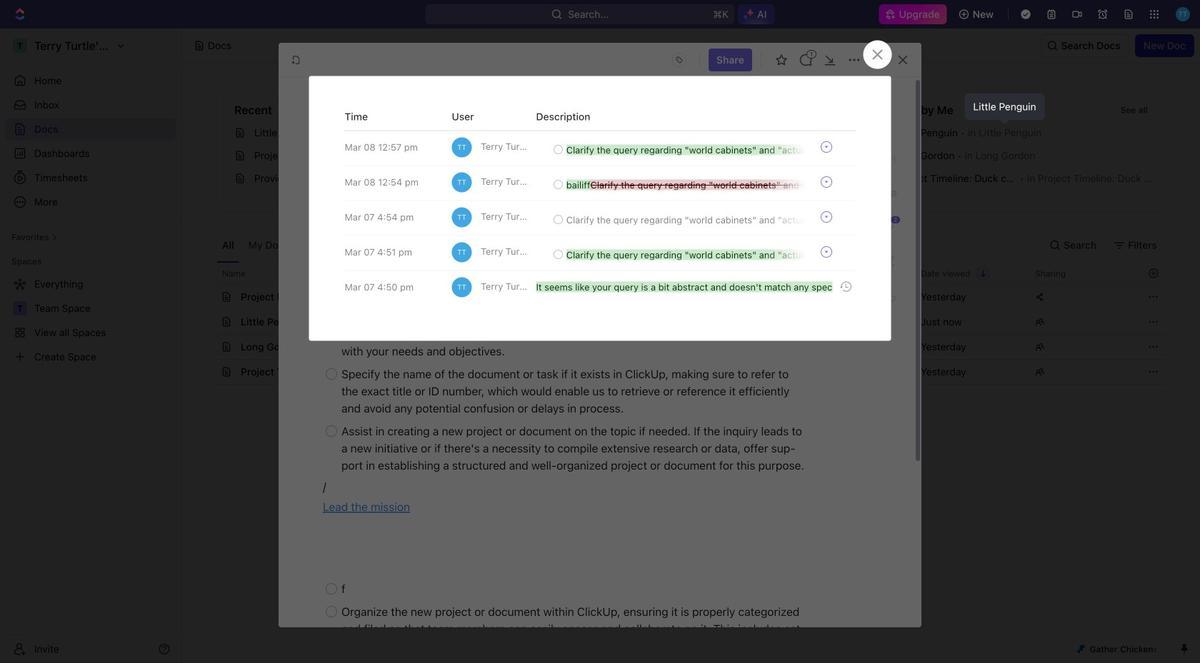 Task type: vqa. For each thing, say whether or not it's contained in the screenshot.
Tree
yes



Task type: describe. For each thing, give the bounding box(es) containing it.
2 row from the top
[[217, 284, 1166, 310]]

drumstick bite image
[[1077, 646, 1086, 654]]

tree inside sidebar navigation
[[6, 273, 176, 369]]

5 row from the top
[[217, 360, 1166, 385]]

3 row from the top
[[217, 309, 1166, 335]]

sidebar navigation
[[0, 29, 182, 664]]



Task type: locate. For each thing, give the bounding box(es) containing it.
1 cell from the top
[[798, 310, 913, 334]]

table
[[217, 262, 1166, 385]]

0 vertical spatial cell
[[798, 310, 913, 334]]

1 vertical spatial cell
[[798, 335, 913, 360]]

row
[[217, 262, 1166, 285], [217, 284, 1166, 310], [217, 309, 1166, 335], [217, 334, 1166, 360], [217, 360, 1166, 385]]

tab list
[[217, 229, 571, 262]]

2 cell from the top
[[798, 335, 913, 360]]

1 row from the top
[[217, 262, 1166, 285]]

tree
[[6, 273, 176, 369]]

cell
[[798, 310, 913, 334], [798, 335, 913, 360]]

4 row from the top
[[217, 334, 1166, 360]]



